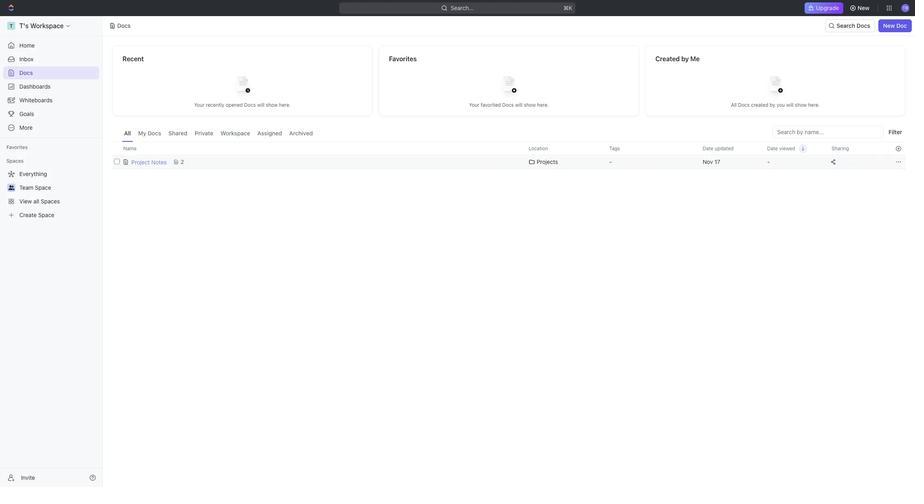 Task type: locate. For each thing, give the bounding box(es) containing it.
here. up assigned
[[279, 102, 291, 108]]

date for date viewed
[[767, 145, 778, 151]]

all button
[[122, 126, 133, 142]]

your left recently in the left top of the page
[[194, 102, 204, 108]]

1 vertical spatial space
[[38, 212, 54, 218]]

doc
[[896, 22, 907, 29]]

your
[[194, 102, 204, 108], [469, 102, 479, 108]]

new doc
[[883, 22, 907, 29]]

view all spaces link
[[3, 195, 98, 208]]

row
[[112, 142, 905, 155], [112, 154, 905, 170]]

0 horizontal spatial favorites
[[6, 144, 28, 150]]

2 date from the left
[[767, 145, 778, 151]]

filter button
[[885, 126, 905, 139]]

tree containing everything
[[3, 168, 99, 222]]

0 horizontal spatial all
[[124, 130, 131, 137]]

-
[[609, 158, 612, 165], [767, 158, 770, 165]]

date updated button
[[698, 142, 738, 155]]

assigned
[[257, 130, 282, 137]]

0 horizontal spatial workspace
[[30, 22, 64, 29]]

tree
[[3, 168, 99, 222]]

1 horizontal spatial spaces
[[41, 198, 60, 205]]

1 horizontal spatial your
[[469, 102, 479, 108]]

favorites
[[389, 55, 417, 62], [6, 144, 28, 150]]

no favorited docs image
[[493, 70, 525, 102]]

filter button
[[885, 126, 905, 139]]

here. up search by name... text field
[[808, 102, 820, 108]]

spaces down favorites button on the left top of page
[[6, 158, 24, 164]]

2 horizontal spatial here.
[[808, 102, 820, 108]]

whiteboards
[[19, 97, 52, 104]]

will right favorited
[[515, 102, 523, 108]]

will
[[257, 102, 264, 108], [515, 102, 523, 108], [786, 102, 794, 108]]

create space
[[19, 212, 54, 218]]

will right opened
[[257, 102, 264, 108]]

your for recent
[[194, 102, 204, 108]]

space for create space
[[38, 212, 54, 218]]

1 horizontal spatial will
[[515, 102, 523, 108]]

all left my
[[124, 130, 131, 137]]

- down the tags
[[609, 158, 612, 165]]

space for team space
[[35, 184, 51, 191]]

create space link
[[3, 209, 98, 222]]

2 row from the top
[[112, 154, 905, 170]]

dashboards link
[[3, 80, 99, 93]]

tab list
[[122, 126, 315, 142]]

by left you
[[770, 102, 775, 108]]

workspace
[[30, 22, 64, 29], [221, 130, 250, 137]]

docs inside sidebar "navigation"
[[19, 69, 33, 76]]

everything
[[19, 170, 47, 177]]

new
[[858, 4, 870, 11], [883, 22, 895, 29]]

0 horizontal spatial -
[[609, 158, 612, 165]]

new left doc
[[883, 22, 895, 29]]

0 vertical spatial new
[[858, 4, 870, 11]]

will right you
[[786, 102, 794, 108]]

- down date viewed
[[767, 158, 770, 165]]

search docs
[[837, 22, 870, 29]]

date for date updated
[[703, 145, 713, 151]]

t
[[10, 23, 13, 29]]

1 horizontal spatial workspace
[[221, 130, 250, 137]]

shared
[[168, 130, 187, 137]]

space up the view all spaces
[[35, 184, 51, 191]]

docs down inbox
[[19, 69, 33, 76]]

1 vertical spatial workspace
[[221, 130, 250, 137]]

sidebar navigation
[[0, 16, 104, 487]]

archived button
[[287, 126, 315, 142]]

tags
[[609, 145, 620, 151]]

2 horizontal spatial show
[[795, 102, 807, 108]]

⌘k
[[564, 4, 572, 11]]

by left me at the right top
[[681, 55, 689, 62]]

0 horizontal spatial your
[[194, 102, 204, 108]]

2 your from the left
[[469, 102, 479, 108]]

0 vertical spatial favorites
[[389, 55, 417, 62]]

0 vertical spatial space
[[35, 184, 51, 191]]

show
[[266, 102, 278, 108], [524, 102, 536, 108], [795, 102, 807, 108]]

1 vertical spatial all
[[124, 130, 131, 137]]

2 horizontal spatial will
[[786, 102, 794, 108]]

1 vertical spatial favorites
[[6, 144, 28, 150]]

workspace up home link
[[30, 22, 64, 29]]

t's workspace
[[19, 22, 64, 29]]

inbox
[[19, 56, 33, 62]]

0 horizontal spatial will
[[257, 102, 264, 108]]

1 your from the left
[[194, 102, 204, 108]]

2 here. from the left
[[537, 102, 549, 108]]

by
[[681, 55, 689, 62], [770, 102, 775, 108]]

0 horizontal spatial show
[[266, 102, 278, 108]]

3 here. from the left
[[808, 102, 820, 108]]

my docs button
[[136, 126, 163, 142]]

1 horizontal spatial date
[[767, 145, 778, 151]]

1 date from the left
[[703, 145, 713, 151]]

all for all docs created by you will show here.
[[731, 102, 737, 108]]

date
[[703, 145, 713, 151], [767, 145, 778, 151]]

all left created
[[731, 102, 737, 108]]

new doc button
[[878, 19, 912, 32]]

0 vertical spatial workspace
[[30, 22, 64, 29]]

date inside button
[[703, 145, 713, 151]]

0 horizontal spatial date
[[703, 145, 713, 151]]

private button
[[193, 126, 215, 142]]

all
[[731, 102, 737, 108], [124, 130, 131, 137]]

1 row from the top
[[112, 142, 905, 155]]

0 horizontal spatial here.
[[279, 102, 291, 108]]

upgrade
[[816, 4, 839, 11]]

2 show from the left
[[524, 102, 536, 108]]

0 horizontal spatial by
[[681, 55, 689, 62]]

1 horizontal spatial show
[[524, 102, 536, 108]]

favorites inside favorites button
[[6, 144, 28, 150]]

t's workspace, , element
[[7, 22, 15, 30]]

more
[[19, 124, 33, 131]]

1 horizontal spatial by
[[770, 102, 775, 108]]

0 vertical spatial spaces
[[6, 158, 24, 164]]

1 horizontal spatial new
[[883, 22, 895, 29]]

1 here. from the left
[[279, 102, 291, 108]]

table
[[112, 142, 905, 170]]

upgrade link
[[805, 2, 843, 14]]

0 vertical spatial all
[[731, 102, 737, 108]]

spaces inside tree
[[41, 198, 60, 205]]

1 horizontal spatial all
[[731, 102, 737, 108]]

show up assigned
[[266, 102, 278, 108]]

new up search docs
[[858, 4, 870, 11]]

user group image
[[8, 185, 14, 190]]

1 horizontal spatial favorites
[[389, 55, 417, 62]]

1 vertical spatial new
[[883, 22, 895, 29]]

0 horizontal spatial new
[[858, 4, 870, 11]]

tb
[[903, 5, 908, 10]]

viewed
[[779, 145, 795, 151]]

date inside button
[[767, 145, 778, 151]]

goals link
[[3, 108, 99, 120]]

cell
[[112, 155, 121, 169]]

search docs button
[[825, 19, 875, 32]]

here.
[[279, 102, 291, 108], [537, 102, 549, 108], [808, 102, 820, 108]]

2 - from the left
[[767, 158, 770, 165]]

space
[[35, 184, 51, 191], [38, 212, 54, 218]]

date viewed
[[767, 145, 795, 151]]

1 horizontal spatial here.
[[537, 102, 549, 108]]

show right favorited
[[524, 102, 536, 108]]

new for new doc
[[883, 22, 895, 29]]

1 vertical spatial spaces
[[41, 198, 60, 205]]

space down 'view all spaces' link
[[38, 212, 54, 218]]

spaces up create space link
[[41, 198, 60, 205]]

show right you
[[795, 102, 807, 108]]

search...
[[451, 4, 474, 11]]

spaces
[[6, 158, 24, 164], [41, 198, 60, 205]]

workspace down opened
[[221, 130, 250, 137]]

no recent docs image
[[226, 70, 259, 102]]

docs
[[117, 22, 131, 29], [857, 22, 870, 29], [19, 69, 33, 76], [244, 102, 256, 108], [502, 102, 514, 108], [738, 102, 750, 108], [148, 130, 161, 137]]

here. right no favorited docs image
[[537, 102, 549, 108]]

table containing projects
[[112, 142, 905, 170]]

date left the viewed
[[767, 145, 778, 151]]

your left favorited
[[469, 102, 479, 108]]

workspace button
[[218, 126, 252, 142]]

1 horizontal spatial -
[[767, 158, 770, 165]]

team space link
[[19, 181, 98, 194]]

filter
[[889, 129, 902, 135]]

Search by name... text field
[[777, 126, 879, 138]]

all inside all button
[[124, 130, 131, 137]]

docs right my
[[148, 130, 161, 137]]

date up nov
[[703, 145, 713, 151]]



Task type: describe. For each thing, give the bounding box(es) containing it.
docs right favorited
[[502, 102, 514, 108]]

shared button
[[166, 126, 189, 142]]

0 horizontal spatial spaces
[[6, 158, 24, 164]]

view all spaces
[[19, 198, 60, 205]]

nov
[[703, 158, 713, 165]]

tree inside sidebar "navigation"
[[3, 168, 99, 222]]

tab list containing all
[[122, 126, 315, 142]]

new button
[[846, 2, 874, 15]]

view
[[19, 198, 32, 205]]

docs up recent
[[117, 22, 131, 29]]

docs right search at the top right of page
[[857, 22, 870, 29]]

nov 17
[[703, 158, 720, 165]]

recent
[[122, 55, 144, 62]]

new for new
[[858, 4, 870, 11]]

3 show from the left
[[795, 102, 807, 108]]

whiteboards link
[[3, 94, 99, 107]]

no created by me docs image
[[759, 70, 792, 102]]

goals
[[19, 110, 34, 117]]

my
[[138, 130, 146, 137]]

invite
[[21, 474, 35, 481]]

row containing name
[[112, 142, 905, 155]]

sharing
[[832, 145, 849, 151]]

workspace inside button
[[221, 130, 250, 137]]

docs right opened
[[244, 102, 256, 108]]

all for all
[[124, 130, 131, 137]]

team
[[19, 184, 33, 191]]

search
[[837, 22, 855, 29]]

team space
[[19, 184, 51, 191]]

archived
[[289, 130, 313, 137]]

your favorited docs will show here.
[[469, 102, 549, 108]]

favorites button
[[3, 143, 31, 152]]

date updated
[[703, 145, 734, 151]]

name
[[123, 145, 137, 151]]

docs left created
[[738, 102, 750, 108]]

you
[[777, 102, 785, 108]]

your for favorites
[[469, 102, 479, 108]]

all docs created by you will show here.
[[731, 102, 820, 108]]

inbox link
[[3, 53, 99, 66]]

1 vertical spatial by
[[770, 102, 775, 108]]

docs link
[[3, 66, 99, 79]]

3 will from the left
[[786, 102, 794, 108]]

tb button
[[899, 2, 912, 15]]

home
[[19, 42, 35, 49]]

t's
[[19, 22, 29, 29]]

your recently opened docs will show here.
[[194, 102, 291, 108]]

created
[[655, 55, 680, 62]]

created by me
[[655, 55, 700, 62]]

recently
[[206, 102, 224, 108]]

0 vertical spatial by
[[681, 55, 689, 62]]

create
[[19, 212, 37, 218]]

everything link
[[3, 168, 98, 181]]

created
[[751, 102, 768, 108]]

1 show from the left
[[266, 102, 278, 108]]

workspace inside sidebar "navigation"
[[30, 22, 64, 29]]

1 will from the left
[[257, 102, 264, 108]]

favorited
[[481, 102, 501, 108]]

opened
[[226, 102, 243, 108]]

location
[[529, 145, 548, 151]]

updated
[[715, 145, 734, 151]]

date viewed button
[[762, 142, 807, 155]]

docs inside tab list
[[148, 130, 161, 137]]

2 will from the left
[[515, 102, 523, 108]]

all
[[33, 198, 39, 205]]

my docs
[[138, 130, 161, 137]]

projects
[[537, 158, 558, 165]]

dashboards
[[19, 83, 51, 90]]

1 - from the left
[[609, 158, 612, 165]]

me
[[690, 55, 700, 62]]

private
[[195, 130, 213, 137]]

row containing projects
[[112, 154, 905, 170]]

assigned button
[[255, 126, 284, 142]]

more button
[[3, 121, 99, 134]]

17
[[715, 158, 720, 165]]

home link
[[3, 39, 99, 52]]



Task type: vqa. For each thing, say whether or not it's contained in the screenshot.
Created by Me
yes



